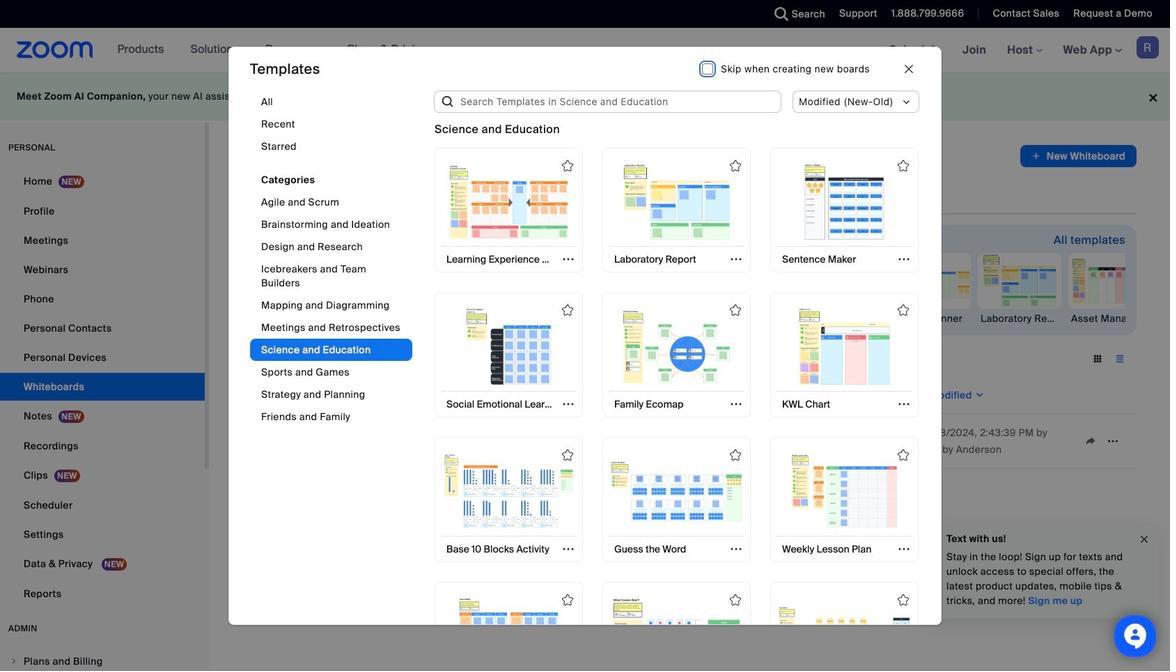 Task type: vqa. For each thing, say whether or not it's contained in the screenshot.
3rd heading from right
no



Task type: locate. For each thing, give the bounding box(es) containing it.
digital marketing canvas element
[[526, 312, 609, 325]]

laboratory report element
[[979, 312, 1062, 325]]

card for template social emotional learning element
[[435, 292, 583, 417]]

cell
[[245, 436, 256, 447], [790, 438, 925, 444]]

footer
[[0, 72, 1171, 121]]

asset management element
[[1069, 312, 1153, 325]]

categories element
[[250, 90, 413, 442]]

show and tell with a twist element
[[797, 312, 881, 325]]

0 horizontal spatial cell
[[245, 436, 256, 447]]

product information navigation
[[107, 28, 440, 72]]

1 horizontal spatial cell
[[790, 438, 925, 444]]

add to starred image
[[730, 160, 742, 171], [562, 305, 574, 316], [898, 305, 910, 316], [562, 450, 574, 461], [898, 450, 910, 461], [730, 594, 742, 605], [898, 594, 910, 605]]

thumbnail for social emotional learning image
[[443, 308, 575, 385]]

card for template learning experience canvas element
[[435, 147, 583, 273]]

add to starred image for thumbnail for sentence maker
[[898, 160, 910, 171]]

add to starred image inside 'card for template guess the word' element
[[730, 450, 742, 461]]

card for template what comes next? element
[[603, 582, 751, 671]]

thumbnail for guess the word image
[[611, 452, 743, 530]]

add to starred image for the thumbnail for base 10 blocks activity at left bottom
[[562, 450, 574, 461]]

card for template family ecomap element
[[603, 292, 751, 417]]

add to starred image inside card for template what comes next? 'element'
[[730, 594, 742, 605]]

application
[[1021, 145, 1137, 167], [243, 377, 1137, 469], [562, 431, 650, 452]]

banner
[[0, 28, 1171, 73]]

thumbnail for what comes next? image
[[611, 597, 743, 671]]

card for template kwl chart element
[[771, 292, 919, 417]]

personal menu menu
[[0, 167, 205, 609]]

card for template guess the word element
[[603, 437, 751, 562]]

thumbnail for laboratory report image
[[611, 163, 743, 241]]

close image
[[1140, 532, 1151, 547]]

fun fact element
[[344, 312, 428, 325]]

card for template word study element
[[435, 582, 583, 671]]

add to starred image
[[562, 160, 574, 171], [898, 160, 910, 171], [730, 305, 742, 316], [730, 450, 742, 461], [562, 594, 574, 605]]

thumbnail for learning experience canvas image
[[443, 163, 575, 241]]

add to starred image inside card for template base 10 blocks activity element
[[562, 450, 574, 461]]

thumbnail for base 10 blocks activity image
[[443, 452, 575, 530]]

add to starred image inside card for template learning experience canvas element
[[562, 160, 574, 171]]

add to starred image inside card for template laboratory report 'element'
[[730, 160, 742, 171]]

weekly schedule element
[[707, 312, 790, 325]]

Search text field
[[248, 348, 367, 370]]

status
[[435, 121, 560, 138]]

add to starred image inside card for template family ecomap element
[[730, 305, 742, 316]]

add to starred image inside card for template fly swatter element
[[898, 594, 910, 605]]

add to starred image inside the card for template word study element
[[562, 594, 574, 605]]

add to starred image for thumbnail for guess the word
[[730, 450, 742, 461]]

add to starred image inside card for template sentence maker 'element'
[[898, 160, 910, 171]]

add to starred image inside "card for template kwl chart" element
[[898, 305, 910, 316]]

add to starred image inside the card for template social emotional learning element
[[562, 305, 574, 316]]

add to starred image inside card for template weekly lesson plan element
[[898, 450, 910, 461]]

add to starred image for 'thumbnail for weekly lesson plan'
[[898, 450, 910, 461]]

card for template weekly lesson plan element
[[771, 437, 919, 562]]

grid mode, not selected image
[[1087, 353, 1110, 365]]

weekly planner element
[[888, 312, 972, 325]]



Task type: describe. For each thing, give the bounding box(es) containing it.
Search Templates in Science and Education text field
[[455, 90, 782, 113]]

thumbnail for fly swatter image
[[779, 597, 911, 671]]

thumbnail for word study image
[[443, 597, 575, 671]]

add to starred image for thumbnail for social emotional learning
[[562, 305, 574, 316]]

thumbnail for sentence maker image
[[779, 163, 911, 241]]

thumbnail for family ecomap image
[[611, 308, 743, 385]]

add to starred image for thumbnail for laboratory report
[[730, 160, 742, 171]]

card for template sentence maker element
[[771, 147, 919, 273]]

card for template base 10 blocks activity element
[[435, 437, 583, 562]]

add to starred image for thumbnail for family ecomap
[[730, 305, 742, 316]]

uml class diagram element
[[616, 312, 700, 325]]

close image
[[905, 64, 914, 73]]

add to starred image for the "thumbnail for kwl chart"
[[898, 305, 910, 316]]

card for template fly swatter element
[[771, 582, 919, 671]]

thumbnail for kwl chart image
[[779, 308, 911, 385]]

meetings navigation
[[879, 28, 1171, 73]]

add to starred image for the thumbnail for learning experience canvas
[[562, 160, 574, 171]]

card for template laboratory report element
[[603, 147, 751, 273]]

thumbnail for weekly lesson plan image
[[779, 452, 911, 530]]

learning experience canvas element
[[435, 312, 519, 325]]

list mode, selected image
[[1110, 353, 1132, 365]]

tabs of all whiteboard page tab list
[[243, 178, 852, 215]]

me-we-us retrospective element
[[254, 312, 337, 325]]



